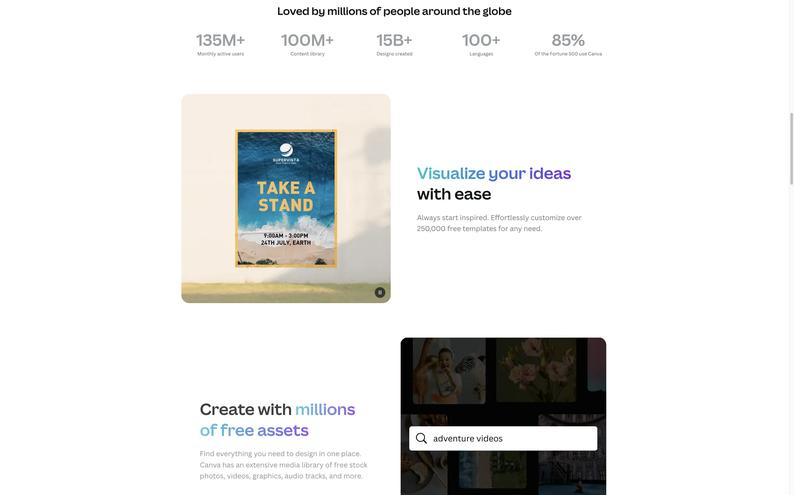 Task type: describe. For each thing, give the bounding box(es) containing it.
audio
[[285, 472, 304, 481]]

with inside "visualize your ideas with ease"
[[417, 183, 451, 205]]

by
[[312, 3, 325, 18]]

0 horizontal spatial the
[[463, 3, 481, 18]]

canva inside 85% of the fortune 500 use canva
[[588, 50, 602, 57]]

find everything you need to design in one place. canva has an extensive media library of free stock photos, videos, graphics, audio tracks, and more.
[[200, 449, 367, 481]]

100m+ content library
[[281, 29, 334, 57]]

one
[[327, 449, 340, 459]]

design
[[295, 449, 317, 459]]

free inside find everything you need to design in one place. canva has an extensive media library of free stock photos, videos, graphics, audio tracks, and more.
[[334, 460, 348, 470]]

need
[[268, 449, 285, 459]]

create with
[[200, 399, 295, 420]]

of inside millions of free assets
[[200, 419, 217, 441]]

over
[[567, 213, 582, 222]]

canva inside find everything you need to design in one place. canva has an extensive media library of free stock photos, videos, graphics, audio tracks, and more.
[[200, 460, 221, 470]]

500
[[569, 50, 578, 57]]

loved
[[277, 3, 310, 18]]

templates
[[463, 224, 497, 233]]

media
[[279, 460, 300, 470]]

15b+
[[377, 29, 412, 50]]

visualize
[[417, 162, 485, 184]]

photos,
[[200, 472, 225, 481]]

ideas
[[529, 162, 571, 184]]

designs
[[377, 50, 394, 57]]

an
[[236, 460, 244, 470]]

any
[[510, 224, 522, 233]]

and
[[329, 472, 342, 481]]

library inside 100m+ content library
[[310, 50, 325, 57]]

people
[[383, 3, 420, 18]]

inspired.
[[460, 213, 489, 222]]

around
[[422, 3, 461, 18]]

stock
[[349, 460, 367, 470]]

the inside 85% of the fortune 500 use canva
[[541, 50, 549, 57]]

fortune
[[550, 50, 568, 57]]

use
[[579, 50, 587, 57]]

created
[[395, 50, 413, 57]]

free inside always start inspired. effortlessly customize over 250,000 free templates for any need.
[[447, 224, 461, 233]]

place.
[[341, 449, 361, 459]]

your
[[489, 162, 526, 184]]

free inside millions of free assets
[[221, 419, 254, 441]]

135m+
[[197, 29, 245, 50]]

has
[[222, 460, 234, 470]]

250,000
[[417, 224, 446, 233]]



Task type: vqa. For each thing, say whether or not it's contained in the screenshot.
an
yes



Task type: locate. For each thing, give the bounding box(es) containing it.
millions of free assets
[[200, 399, 355, 441]]

extensive
[[246, 460, 278, 470]]

users
[[232, 50, 244, 57]]

library
[[310, 50, 325, 57], [302, 460, 324, 470]]

135m+ monthly active users
[[197, 29, 245, 57]]

of
[[200, 419, 217, 441], [325, 460, 332, 470]]

1 vertical spatial free
[[221, 419, 254, 441]]

85%
[[552, 29, 585, 50]]

of
[[535, 50, 540, 57]]

0 vertical spatial with
[[417, 183, 451, 205]]

start
[[442, 213, 458, 222]]

millions of
[[327, 3, 381, 18]]

the left the globe
[[463, 3, 481, 18]]

content
[[291, 50, 309, 57]]

0 vertical spatial free
[[447, 224, 461, 233]]

1 horizontal spatial with
[[417, 183, 451, 205]]

always start inspired. effortlessly customize over 250,000 free templates for any need.
[[417, 213, 582, 233]]

in
[[319, 449, 325, 459]]

0 vertical spatial the
[[463, 3, 481, 18]]

0 vertical spatial library
[[310, 50, 325, 57]]

1 horizontal spatial of
[[325, 460, 332, 470]]

canva right "use"
[[588, 50, 602, 57]]

free down start at the top right
[[447, 224, 461, 233]]

1 vertical spatial the
[[541, 50, 549, 57]]

of down the one
[[325, 460, 332, 470]]

2 vertical spatial free
[[334, 460, 348, 470]]

1 vertical spatial of
[[325, 460, 332, 470]]

loved by millions of people around the globe
[[277, 3, 512, 18]]

languages
[[470, 50, 493, 57]]

library down 100m+
[[310, 50, 325, 57]]

with
[[417, 183, 451, 205], [258, 399, 292, 420]]

0 horizontal spatial with
[[258, 399, 292, 420]]

monthly
[[197, 50, 216, 57]]

the
[[463, 3, 481, 18], [541, 50, 549, 57]]

find
[[200, 449, 215, 459]]

1 vertical spatial with
[[258, 399, 292, 420]]

1 horizontal spatial free
[[334, 460, 348, 470]]

100m+
[[281, 29, 334, 50]]

free up everything
[[221, 419, 254, 441]]

visualize your ideas with ease
[[417, 162, 571, 205]]

library inside find everything you need to design in one place. canva has an extensive media library of free stock photos, videos, graphics, audio tracks, and more.
[[302, 460, 324, 470]]

assets
[[257, 419, 309, 441]]

for
[[498, 224, 508, 233]]

the right of
[[541, 50, 549, 57]]

tracks,
[[305, 472, 328, 481]]

free
[[447, 224, 461, 233], [221, 419, 254, 441], [334, 460, 348, 470]]

of up find
[[200, 419, 217, 441]]

0 horizontal spatial free
[[221, 419, 254, 441]]

need.
[[524, 224, 543, 233]]

graphics,
[[253, 472, 283, 481]]

always
[[417, 213, 441, 222]]

create
[[200, 399, 255, 420]]

of inside find everything you need to design in one place. canva has an extensive media library of free stock photos, videos, graphics, audio tracks, and more.
[[325, 460, 332, 470]]

2 horizontal spatial free
[[447, 224, 461, 233]]

1 horizontal spatial the
[[541, 50, 549, 57]]

effortlessly
[[491, 213, 529, 222]]

canva up photos,
[[200, 460, 221, 470]]

0 vertical spatial canva
[[588, 50, 602, 57]]

0 horizontal spatial of
[[200, 419, 217, 441]]

to
[[287, 449, 294, 459]]

1 horizontal spatial canva
[[588, 50, 602, 57]]

active
[[217, 50, 231, 57]]

0 vertical spatial of
[[200, 419, 217, 441]]

ease
[[455, 183, 491, 205]]

library up tracks,
[[302, 460, 324, 470]]

1 vertical spatial library
[[302, 460, 324, 470]]

customize
[[531, 213, 565, 222]]

100+
[[463, 29, 501, 50]]

you
[[254, 449, 266, 459]]

100+ languages
[[463, 29, 501, 57]]

everything
[[216, 449, 252, 459]]

canva
[[588, 50, 602, 57], [200, 460, 221, 470]]

85% of the fortune 500 use canva
[[535, 29, 602, 57]]

globe
[[483, 3, 512, 18]]

videos,
[[227, 472, 251, 481]]

millions
[[295, 399, 355, 420]]

0 horizontal spatial canva
[[200, 460, 221, 470]]

15b+ designs created
[[377, 29, 413, 57]]

more.
[[344, 472, 363, 481]]

free up and
[[334, 460, 348, 470]]

1 vertical spatial canva
[[200, 460, 221, 470]]



